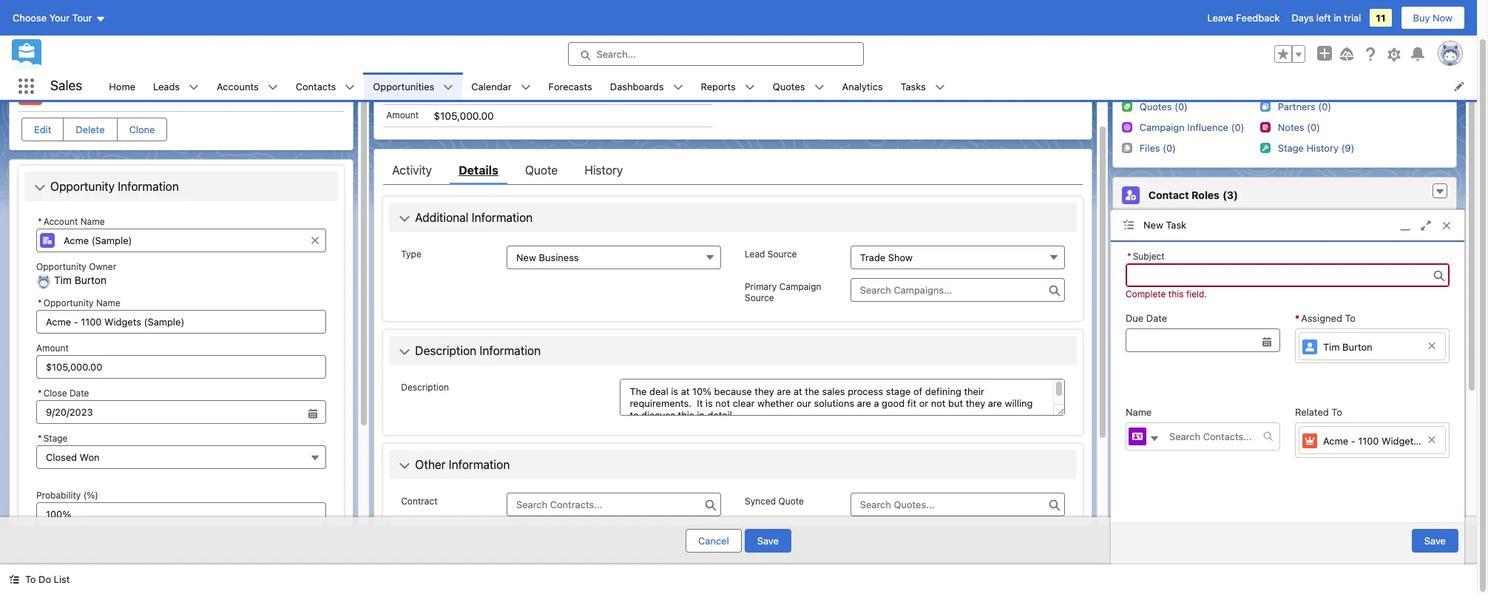 Task type: locate. For each thing, give the bounding box(es) containing it.
text default image
[[189, 82, 199, 92], [443, 82, 454, 92], [1435, 187, 1446, 197], [399, 346, 411, 358], [1264, 431, 1274, 442], [1150, 433, 1160, 444], [1435, 449, 1446, 459], [399, 460, 411, 472]]

stage history (9) link
[[1278, 142, 1355, 155]]

0 vertical spatial title:
[[1122, 249, 1145, 261]]

opportunity owner
[[36, 261, 116, 272]]

1 vertical spatial source
[[745, 292, 774, 303]]

0 horizontal spatial to
[[25, 573, 36, 585]]

description for description information
[[415, 344, 477, 357]]

0 vertical spatial opportunity
[[50, 180, 115, 193]]

2 title: from the top
[[1122, 292, 1145, 304]]

to right related on the right of the page
[[1332, 406, 1343, 418]]

contacts image
[[1129, 428, 1147, 446]]

calendar link
[[463, 73, 521, 100]]

2 horizontal spatial to
[[1345, 312, 1356, 324]]

1 horizontal spatial new
[[1144, 219, 1164, 231]]

1 vertical spatial stage
[[43, 433, 68, 444]]

partners (0)
[[1278, 101, 1332, 112]]

1 vertical spatial name
[[96, 298, 120, 309]]

primary
[[1273, 313, 1311, 322]]

close left 9/20/2023
[[386, 80, 410, 92]]

partners link
[[1149, 405, 1214, 418]]

0 horizontal spatial campaign
[[780, 281, 822, 292]]

source
[[768, 248, 797, 260], [745, 292, 774, 303]]

quotes
[[773, 80, 805, 92]]

maker
[[1261, 328, 1289, 340]]

subject
[[1133, 251, 1165, 262]]

edit link
[[704, 53, 721, 64]]

1 vertical spatial to
[[1332, 406, 1343, 418]]

role: down jennifer
[[1122, 280, 1145, 292]]

files (0)
[[1140, 142, 1176, 154]]

0 vertical spatial edit
[[704, 53, 721, 64]]

2 horizontal spatial date
[[1147, 312, 1168, 324]]

dashboards list item
[[601, 73, 692, 100]]

0 vertical spatial role:
[[1122, 237, 1145, 249]]

information for opportunity information
[[118, 180, 179, 193]]

do
[[39, 573, 51, 585]]

acme inside 'new task' dialog
[[1324, 435, 1349, 447]]

1 vertical spatial amount
[[36, 343, 69, 354]]

campaign down quotes (0) link
[[1140, 121, 1185, 133]]

edit inside button
[[34, 124, 51, 135]]

tasks list item
[[892, 73, 954, 100]]

howard jones (sample)
[[1150, 309, 1264, 321]]

0 vertical spatial to
[[1345, 312, 1356, 324]]

to for assigned to
[[1345, 312, 1356, 324]]

opportunity up the * opportunity name
[[36, 261, 86, 272]]

synced quote
[[745, 496, 804, 507]]

sales
[[50, 78, 82, 93]]

activity link
[[392, 155, 432, 185]]

$105,000.00
[[434, 109, 494, 122]]

text default image inside the description information dropdown button
[[399, 346, 411, 358]]

analytics link
[[833, 73, 892, 100]]

text default image right accounts
[[268, 82, 278, 92]]

* stage closed won
[[38, 433, 100, 464]]

opportunity down 'opportunity owner'
[[43, 298, 94, 309]]

0 horizontal spatial save button
[[745, 529, 792, 553]]

information inside additional information dropdown button
[[472, 211, 533, 224]]

president
[[1220, 292, 1262, 304]]

information inside other information dropdown button
[[449, 458, 510, 471]]

leanne
[[1124, 223, 1158, 235]]

description inside dropdown button
[[415, 344, 477, 357]]

quote left 'history' link
[[525, 163, 558, 177]]

text default image for contacts
[[345, 82, 355, 92]]

source right lead on the right top of page
[[768, 248, 797, 260]]

source down lead on the right top of page
[[745, 292, 774, 303]]

files (0) link
[[1140, 142, 1176, 155]]

* for * stage closed won
[[38, 433, 42, 444]]

0 horizontal spatial date
[[69, 388, 89, 399]]

analytics
[[842, 80, 883, 92]]

information inside the description information dropdown button
[[480, 344, 541, 357]]

role: for leanne tomlin (sample)
[[1122, 237, 1145, 249]]

0 horizontal spatial 1100
[[99, 84, 130, 100]]

1 vertical spatial 1100
[[1359, 435, 1379, 447]]

opportunity up '* account name'
[[50, 180, 115, 193]]

amount down close date
[[386, 109, 419, 120]]

task
[[1166, 219, 1187, 231]]

(%)
[[83, 490, 98, 501]]

new left business at top left
[[516, 251, 536, 263]]

to left do
[[25, 573, 36, 585]]

1 horizontal spatial group
[[1275, 45, 1306, 63]]

opportunity information button
[[27, 175, 335, 198]]

stage up the closed
[[43, 433, 68, 444]]

quote right synced
[[779, 496, 804, 507]]

edit up reports "link"
[[704, 53, 721, 64]]

new task
[[1144, 219, 1187, 231]]

to do list button
[[0, 565, 79, 594]]

name for * opportunity name
[[96, 298, 120, 309]]

0 vertical spatial new
[[1144, 219, 1164, 231]]

title: for leanne tomlin (sample)
[[1122, 249, 1145, 261]]

0 vertical spatial amount
[[386, 109, 419, 120]]

text default image left work!
[[745, 82, 755, 92]]

0 vertical spatial stage
[[1278, 142, 1304, 154]]

text default image inside contacts list item
[[345, 82, 355, 92]]

1 horizontal spatial edit
[[704, 53, 721, 64]]

new task dialog
[[1111, 209, 1466, 565]]

campaign influence image
[[1122, 122, 1133, 132]]

1 horizontal spatial -
[[1351, 435, 1356, 447]]

1 vertical spatial group
[[36, 385, 326, 424]]

* down 'opportunity owner'
[[38, 298, 42, 309]]

name
[[80, 216, 105, 227], [96, 298, 120, 309], [1126, 406, 1152, 418]]

1 vertical spatial new
[[516, 251, 536, 263]]

(sample) inside leanne tomlin (sample) link
[[1195, 223, 1238, 235]]

(3)
[[1223, 189, 1238, 201]]

information for description information
[[480, 344, 541, 357]]

group down amount text field
[[36, 385, 326, 424]]

date inside 'new task' dialog
[[1147, 312, 1168, 324]]

1 horizontal spatial save
[[1425, 535, 1446, 546]]

text default image inside calendar list item
[[521, 82, 531, 92]]

date for due date
[[1147, 312, 1168, 324]]

acme right opportunity image
[[51, 84, 87, 100]]

description
[[415, 344, 477, 357], [401, 382, 449, 393]]

1 vertical spatial title:
[[1122, 292, 1145, 304]]

0 horizontal spatial close
[[43, 388, 67, 399]]

decision
[[1220, 328, 1258, 340]]

Type button
[[507, 245, 721, 269]]

(sample) inside the howard jones (sample) link
[[1221, 309, 1264, 321]]

* up * stage closed won
[[38, 388, 42, 399]]

title: up contact icon
[[1122, 292, 1145, 304]]

2 vertical spatial title:
[[1122, 340, 1145, 352]]

1100
[[99, 84, 130, 100], [1359, 435, 1379, 447]]

1 title: from the top
[[1122, 249, 1145, 261]]

0 vertical spatial description
[[415, 344, 477, 357]]

0 vertical spatial quote
[[525, 163, 558, 177]]

text default image inside opportunities list item
[[443, 82, 454, 92]]

new inside dialog
[[1144, 219, 1164, 231]]

1 horizontal spatial to
[[1332, 406, 1343, 418]]

name inside 'new task' dialog
[[1126, 406, 1152, 418]]

title: for jennifer stamos (sample)
[[1122, 292, 1145, 304]]

1 vertical spatial widgets
[[1382, 435, 1419, 447]]

text default image inside contact roles element
[[1435, 187, 1446, 197]]

1 vertical spatial -
[[1351, 435, 1356, 447]]

* inside * stage closed won
[[38, 433, 42, 444]]

0 vertical spatial -
[[90, 84, 96, 100]]

1 horizontal spatial quote
[[779, 496, 804, 507]]

1 horizontal spatial save button
[[1412, 529, 1459, 552]]

0 horizontal spatial group
[[36, 385, 326, 424]]

to do list
[[25, 573, 70, 585]]

amount up * close date
[[36, 343, 69, 354]]

won
[[80, 452, 100, 464]]

Name text field
[[1161, 423, 1264, 450]]

synced
[[745, 496, 776, 507]]

Amount text field
[[36, 355, 326, 379]]

1 vertical spatial buyer
[[1220, 340, 1246, 352]]

text default image inside to do list button
[[9, 574, 19, 585]]

1 horizontal spatial 1100
[[1359, 435, 1379, 447]]

2 role: from the top
[[1122, 280, 1145, 292]]

1 horizontal spatial campaign
[[1140, 121, 1185, 133]]

search...
[[597, 48, 636, 60]]

title: up jennifer
[[1122, 249, 1145, 261]]

save inside 'new task' dialog
[[1425, 535, 1446, 546]]

widgets
[[133, 84, 186, 100], [1382, 435, 1419, 447]]

(sample) inside jennifer stamos (sample) link
[[1204, 266, 1247, 278]]

work!
[[759, 79, 785, 90]]

text default image inside accounts list item
[[268, 82, 278, 92]]

text default image inside dashboards list item
[[673, 82, 683, 92]]

stamos
[[1165, 266, 1201, 278]]

0 horizontal spatial quote
[[525, 163, 558, 177]]

1 horizontal spatial date
[[386, 92, 406, 103]]

information inside 'opportunity information' dropdown button
[[118, 180, 179, 193]]

list containing home
[[100, 73, 1478, 100]]

date up * stage closed won
[[69, 388, 89, 399]]

* left the subject
[[1128, 251, 1132, 262]]

economic buyer
[[1220, 280, 1292, 292]]

to inside button
[[25, 573, 36, 585]]

1 vertical spatial role:
[[1122, 280, 1145, 292]]

text default image up account
[[34, 182, 46, 194]]

primary campaign source
[[745, 281, 822, 303]]

your
[[49, 12, 70, 24]]

1 vertical spatial quote
[[779, 496, 804, 507]]

* down * close date
[[38, 433, 42, 444]]

1 horizontal spatial buyer
[[1266, 280, 1292, 292]]

stage down notes (0) link
[[1278, 142, 1304, 154]]

1 vertical spatial campaign
[[780, 281, 822, 292]]

title: down due
[[1122, 340, 1145, 352]]

notes image
[[1261, 122, 1271, 132]]

reports
[[701, 80, 736, 92]]

1 vertical spatial description
[[401, 382, 449, 393]]

success
[[798, 52, 841, 64]]

text default image inside quotes list item
[[814, 82, 825, 92]]

role:
[[1122, 237, 1145, 249], [1122, 280, 1145, 292], [1122, 328, 1145, 340]]

text default image right calendar at the left
[[521, 82, 531, 92]]

quote inside tab list
[[525, 163, 558, 177]]

list
[[100, 73, 1478, 100]]

probability
[[36, 490, 81, 501]]

text default image left do
[[9, 574, 19, 585]]

group
[[1275, 45, 1306, 63], [36, 385, 326, 424]]

type
[[401, 248, 422, 260]]

text default image right the tasks
[[935, 82, 945, 92]]

contact roles element
[[1113, 177, 1458, 384]]

0 vertical spatial acme
[[51, 84, 87, 100]]

new inside button
[[516, 251, 536, 263]]

contact image
[[1122, 307, 1140, 325]]

text default image down success
[[814, 82, 825, 92]]

* close date
[[38, 388, 89, 399]]

0 vertical spatial close
[[386, 80, 410, 92]]

buyer
[[1266, 280, 1292, 292], [1220, 340, 1246, 352]]

closed
[[46, 452, 77, 464]]

1 vertical spatial date
[[1147, 312, 1168, 324]]

0 vertical spatial group
[[1275, 45, 1306, 63]]

jennifer stamos (sample) link
[[1124, 266, 1247, 279]]

successful
[[864, 79, 915, 90]]

name right account
[[80, 216, 105, 227]]

details tab panel
[[383, 185, 1083, 594]]

text default image inside additional information dropdown button
[[399, 213, 411, 225]]

to right assigned
[[1345, 312, 1356, 324]]

new left 'task'
[[1144, 219, 1164, 231]]

1 vertical spatial edit
[[34, 124, 51, 135]]

opportunities list item
[[364, 73, 463, 100]]

opportunity inside dropdown button
[[50, 180, 115, 193]]

0 vertical spatial name
[[80, 216, 105, 227]]

text default image left reports
[[673, 82, 683, 92]]

2 vertical spatial date
[[69, 388, 89, 399]]

None text field
[[1126, 263, 1450, 287]]

* left account
[[38, 216, 42, 227]]

0 horizontal spatial widgets
[[133, 84, 186, 100]]

assigned to
[[1302, 312, 1356, 324]]

tim
[[1324, 341, 1340, 353]]

contract
[[401, 496, 438, 507]]

quote inside the details tab panel
[[779, 496, 804, 507]]

opportunity
[[50, 180, 115, 193], [36, 261, 86, 272], [43, 298, 94, 309]]

account
[[43, 216, 78, 227]]

0 horizontal spatial stage
[[43, 433, 68, 444]]

name down owner
[[96, 298, 120, 309]]

left
[[1317, 12, 1331, 24]]

2 vertical spatial role:
[[1122, 328, 1145, 340]]

howard jones (sample) link
[[1150, 309, 1264, 322]]

2 vertical spatial name
[[1126, 406, 1152, 418]]

tab list
[[383, 155, 1083, 185]]

edit down opportunity image
[[34, 124, 51, 135]]

text default image
[[268, 82, 278, 92], [345, 82, 355, 92], [521, 82, 531, 92], [673, 82, 683, 92], [745, 82, 755, 92], [814, 82, 825, 92], [935, 82, 945, 92], [34, 182, 46, 194], [399, 213, 411, 225], [9, 574, 19, 585]]

buy now
[[1414, 12, 1453, 24]]

close up * stage closed won
[[43, 388, 67, 399]]

tab list containing activity
[[383, 155, 1083, 185]]

text default image up the type
[[399, 213, 411, 225]]

partners
[[1149, 405, 1193, 417]]

Contract text field
[[507, 493, 721, 516]]

0 vertical spatial date
[[386, 92, 406, 103]]

* for *
[[1295, 312, 1300, 324]]

1 role: from the top
[[1122, 237, 1145, 249]]

burton
[[1343, 341, 1373, 353]]

1 horizontal spatial acme - 1100 widgets (sample)
[[1324, 435, 1462, 447]]

quote link
[[525, 155, 558, 185]]

1 vertical spatial acme
[[1324, 435, 1349, 447]]

name up contacts icon
[[1126, 406, 1152, 418]]

* down ceo
[[1295, 312, 1300, 324]]

text default image inside reports list item
[[745, 82, 755, 92]]

None text field
[[36, 310, 326, 334], [1126, 329, 1281, 352], [36, 401, 326, 424], [36, 310, 326, 334], [1126, 329, 1281, 352], [36, 401, 326, 424]]

0 horizontal spatial edit
[[34, 124, 51, 135]]

group down days
[[1275, 45, 1306, 63]]

stage history image
[[1261, 142, 1271, 153]]

now
[[1433, 12, 1453, 24]]

guidance
[[730, 52, 778, 64]]

text default image inside tasks list item
[[935, 82, 945, 92]]

*
[[38, 216, 42, 227], [1128, 251, 1132, 262], [38, 298, 42, 309], [1295, 312, 1300, 324], [38, 388, 42, 399], [38, 433, 42, 444]]

partners (0) link
[[1278, 101, 1332, 113]]

tasks
[[901, 80, 926, 92]]

jennifer stamos (sample)
[[1124, 266, 1247, 278]]

3 role: from the top
[[1122, 328, 1145, 340]]

additional information button
[[392, 205, 1074, 229]]

(sample) for leanne tomlin (sample)
[[1195, 223, 1238, 235]]

1 horizontal spatial acme
[[1324, 435, 1349, 447]]

0 vertical spatial acme - 1100 widgets (sample)
[[51, 84, 247, 100]]

date right due
[[1147, 312, 1168, 324]]

1 vertical spatial opportunity
[[36, 261, 86, 272]]

contacts
[[296, 80, 336, 92]]

Acme (Sample) text field
[[36, 229, 326, 252]]

date inside close date
[[386, 92, 406, 103]]

campaign right 'primary' on the right
[[780, 281, 822, 292]]

acme down related to
[[1324, 435, 1349, 447]]

1 vertical spatial acme - 1100 widgets (sample)
[[1324, 435, 1462, 447]]

1 horizontal spatial widgets
[[1382, 435, 1419, 447]]

date left 9/20/2023
[[386, 92, 406, 103]]

Synced Quote text field
[[851, 493, 1065, 516]]

Description text field
[[620, 379, 1065, 416]]

role: down "leanne"
[[1122, 237, 1145, 249]]

text default image right contacts
[[345, 82, 355, 92]]

history link
[[585, 155, 623, 185]]

source inside primary campaign source
[[745, 292, 774, 303]]

save
[[1425, 535, 1446, 546], [757, 535, 779, 547]]

2 vertical spatial to
[[25, 573, 36, 585]]

0 horizontal spatial new
[[516, 251, 536, 263]]

group containing *
[[36, 385, 326, 424]]

0 vertical spatial widgets
[[133, 84, 186, 100]]

role: down due
[[1122, 328, 1145, 340]]

0 vertical spatial source
[[768, 248, 797, 260]]

* for * opportunity name
[[38, 298, 42, 309]]



Task type: describe. For each thing, give the bounding box(es) containing it.
jennifer
[[1124, 266, 1162, 278]]

support
[[1281, 249, 1317, 261]]

information for additional information
[[472, 211, 533, 224]]

due
[[1126, 312, 1144, 324]]

probability (%)
[[36, 490, 98, 501]]

* for * subject
[[1128, 251, 1132, 262]]

- inside 'new task' dialog
[[1351, 435, 1356, 447]]

campaign influence (0) link
[[1140, 121, 1245, 134]]

save button inside 'new task' dialog
[[1412, 529, 1459, 552]]

acme - 1100 widgets (sample) inside 'new task' dialog
[[1324, 435, 1462, 447]]

text default image for quotes
[[814, 82, 825, 92]]

leave feedback
[[1208, 12, 1280, 24]]

1 horizontal spatial stage
[[1278, 142, 1304, 154]]

widgets inside 'new task' dialog
[[1382, 435, 1419, 447]]

related
[[1295, 406, 1329, 418]]

quotes (0)
[[1140, 101, 1188, 112]]

role: for jennifer stamos (sample)
[[1122, 280, 1145, 292]]

campaign influence (0)
[[1140, 121, 1245, 133]]

(sample) for jennifer stamos (sample)
[[1204, 266, 1247, 278]]

quotes (0) link
[[1140, 101, 1188, 113]]

new business
[[516, 251, 579, 263]]

1 horizontal spatial amount
[[386, 109, 419, 120]]

delete button
[[63, 118, 117, 141]]

history (9)
[[1307, 142, 1355, 154]]

howard
[[1150, 309, 1187, 321]]

text default image for tasks
[[935, 82, 945, 92]]

days left in trial
[[1292, 12, 1362, 24]]

primary
[[745, 281, 777, 292]]

0 horizontal spatial save
[[757, 535, 779, 547]]

details
[[459, 163, 499, 177]]

text default image for reports
[[745, 82, 755, 92]]

* opportunity name
[[38, 298, 120, 309]]

other information button
[[392, 453, 1074, 476]]

campaign inside primary campaign source
[[780, 281, 822, 292]]

0 vertical spatial 1100
[[99, 84, 130, 100]]

economic
[[1220, 280, 1264, 292]]

in
[[1334, 12, 1342, 24]]

text default image inside 'opportunity information' dropdown button
[[34, 182, 46, 194]]

close date
[[386, 80, 410, 103]]

choose
[[13, 12, 47, 24]]

description for description
[[401, 382, 449, 393]]

quotes link
[[764, 73, 814, 100]]

(sample) inside acme - 1100 widgets (sample) link
[[1422, 435, 1462, 447]]

leads list item
[[144, 73, 208, 100]]

1100 inside 'new task' dialog
[[1359, 435, 1379, 447]]

opportunity for opportunity information
[[50, 180, 115, 193]]

new for new business
[[516, 251, 536, 263]]

tim burton link
[[1299, 332, 1446, 360]]

jones
[[1190, 309, 1218, 321]]

acme - 1100 widgets (sample) link
[[1299, 426, 1462, 454]]

guidance for success
[[730, 52, 841, 64]]

home
[[109, 80, 135, 92]]

text default image inside other information dropdown button
[[399, 460, 411, 472]]

calendar list item
[[463, 73, 540, 100]]

great
[[730, 79, 756, 90]]

closed
[[822, 79, 853, 90]]

information for other information
[[449, 458, 510, 471]]

vp
[[1220, 249, 1232, 261]]

contact
[[1149, 189, 1189, 201]]

details link
[[459, 155, 499, 185]]

Stage, Closed Won button
[[36, 446, 326, 469]]

text default image for dashboards
[[673, 82, 683, 92]]

notes (0)
[[1278, 121, 1321, 133]]

name for * account name
[[80, 216, 105, 227]]

contacts list item
[[287, 73, 364, 100]]

quotes list item
[[764, 73, 833, 100]]

(0)
[[1198, 451, 1214, 463]]

and
[[1265, 292, 1282, 304]]

reports list item
[[692, 73, 764, 100]]

stage inside * stage closed won
[[43, 433, 68, 444]]

due date
[[1126, 312, 1168, 324]]

leave feedback link
[[1208, 12, 1280, 24]]

partners image
[[1261, 101, 1271, 111]]

influence (0)
[[1188, 121, 1245, 133]]

vp customer support
[[1220, 249, 1317, 261]]

products
[[1149, 451, 1195, 463]]

* for * account name
[[38, 216, 42, 227]]

Lead Source button
[[851, 245, 1065, 269]]

deal.
[[918, 79, 940, 90]]

activity
[[392, 163, 432, 177]]

lead
[[745, 248, 765, 260]]

9/20/2023
[[434, 80, 484, 93]]

accounts link
[[208, 73, 268, 100]]

opportunity for opportunity owner
[[36, 261, 86, 272]]

leanne tomlin (sample)
[[1124, 223, 1238, 235]]

buy
[[1414, 12, 1431, 24]]

11
[[1376, 12, 1386, 24]]

accounts list item
[[208, 73, 287, 100]]

1 horizontal spatial close
[[386, 80, 410, 92]]

trade
[[860, 251, 886, 263]]

date for close date
[[386, 92, 406, 103]]

additional information
[[415, 211, 533, 224]]

text default image inside "leads" list item
[[189, 82, 199, 92]]

2 vertical spatial opportunity
[[43, 298, 94, 309]]

trial
[[1345, 12, 1362, 24]]

customer
[[1235, 249, 1279, 261]]

cancel
[[699, 535, 729, 547]]

0 vertical spatial campaign
[[1140, 121, 1185, 133]]

calendar
[[472, 80, 512, 92]]

delete
[[76, 124, 105, 135]]

0 horizontal spatial acme - 1100 widgets (sample)
[[51, 84, 247, 100]]

opportunity image
[[18, 81, 42, 105]]

text default image for accounts
[[268, 82, 278, 92]]

choose your tour
[[13, 12, 92, 24]]

(sample) for howard jones (sample)
[[1221, 309, 1264, 321]]

lead source
[[745, 248, 797, 260]]

files image
[[1122, 142, 1133, 153]]

0 horizontal spatial -
[[90, 84, 96, 100]]

home link
[[100, 73, 144, 100]]

3 title: from the top
[[1122, 340, 1145, 352]]

none text field inside 'new task' dialog
[[1126, 263, 1450, 287]]

0 horizontal spatial amount
[[36, 343, 69, 354]]

Primary Campaign Source text field
[[851, 278, 1065, 302]]

* subject
[[1128, 251, 1165, 262]]

quotes image
[[1122, 101, 1133, 111]]

reports link
[[692, 73, 745, 100]]

description information button
[[392, 339, 1074, 362]]

history
[[585, 163, 623, 177]]

leave
[[1208, 12, 1234, 24]]

0 vertical spatial buyer
[[1266, 280, 1292, 292]]

dashboards
[[610, 80, 664, 92]]

contact roles (3)
[[1149, 189, 1238, 201]]

assigned
[[1302, 312, 1343, 324]]

0 horizontal spatial buyer
[[1220, 340, 1246, 352]]

forecasts
[[549, 80, 592, 92]]

0 horizontal spatial acme
[[51, 84, 87, 100]]

Probability (%) text field
[[36, 503, 326, 526]]

1 vertical spatial close
[[43, 388, 67, 399]]

field.
[[1187, 288, 1207, 299]]

you've
[[788, 79, 819, 90]]

tim burton
[[1324, 341, 1373, 353]]

text default image for calendar
[[521, 82, 531, 92]]

for
[[781, 52, 796, 64]]

president and ceo
[[1220, 292, 1304, 304]]

ceo
[[1284, 292, 1304, 304]]

new for new task
[[1144, 219, 1164, 231]]

complete
[[1126, 288, 1166, 299]]

other
[[415, 458, 446, 471]]

clone button
[[117, 118, 168, 141]]

to for related to
[[1332, 406, 1343, 418]]

show
[[888, 251, 913, 263]]

* for * close date
[[38, 388, 42, 399]]

complete this field.
[[1126, 288, 1207, 299]]



Task type: vqa. For each thing, say whether or not it's contained in the screenshot.
Maria Gardner (Sample) within row
no



